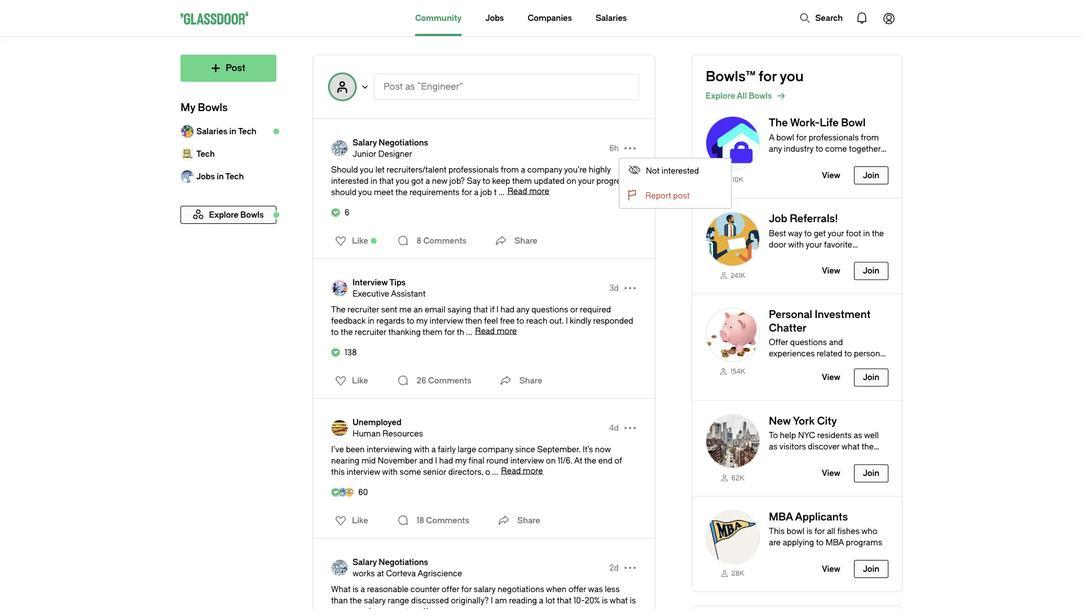 Task type: vqa. For each thing, say whether or not it's contained in the screenshot.
top questions
yes



Task type: describe. For each thing, give the bounding box(es) containing it.
26 comments button
[[394, 370, 474, 392]]

read more button for then
[[475, 327, 517, 336]]

image for bowl image for new york city
[[706, 415, 760, 469]]

senior
[[423, 468, 447, 477]]

the recruiter sent me an email saying that if i had any questions or required feedback in regards to my interview then feel free to reach out.  i kindly responded to the recruiter thanking them for th ...
[[331, 305, 634, 337]]

should
[[331, 188, 357, 197]]

comments for 26 comments
[[428, 376, 472, 385]]

progress
[[597, 176, 630, 186]]

that inside "should you let recruiters/talent professionals from a company you're highly interested in that you got a new job? say to keep them updated on your progress should you meet the requirements for a job t ..."
[[379, 176, 394, 186]]

residents
[[818, 431, 852, 441]]

to down feedback
[[331, 328, 339, 337]]

i've
[[331, 445, 344, 454]]

my bowls
[[181, 102, 228, 114]]

all
[[827, 527, 836, 536]]

applicants
[[795, 511, 848, 523]]

job
[[481, 188, 492, 197]]

experiences
[[769, 349, 815, 359]]

and down experiences
[[799, 361, 813, 370]]

nearing
[[331, 456, 360, 466]]

1 horizontal spatial salary
[[474, 585, 496, 594]]

more for feel
[[497, 327, 517, 336]]

my inside i've been interviewing with a fairly large company since september. it's now nearing mid november and i had my final round interview on 11/6. at the end of this interview with some senior directors, o ...
[[455, 456, 467, 466]]

who
[[862, 527, 878, 536]]

salaries for salaries
[[596, 13, 627, 23]]

as inside button
[[405, 82, 415, 92]]

the inside the work-life bowl a bowl for professionals from any industry to come together and discuss the day-to-day happenings of work-life.
[[816, 155, 828, 165]]

share for on
[[518, 516, 541, 525]]

jobs for jobs
[[486, 13, 504, 23]]

1 vertical spatial interview
[[511, 456, 544, 466]]

that inside the recruiter sent me an email saying that if i had any questions or required feedback in regards to my interview then feel free to reach out.  i kindly responded to the recruiter thanking them for th ...
[[474, 305, 488, 314]]

say
[[467, 176, 481, 186]]

salary negotiations works at corteva agriscience
[[353, 558, 462, 579]]

and inside i've been interviewing with a fairly large company since september. it's now nearing mid november and i had my final round interview on 11/6. at the end of this interview with some senior directors, o ...
[[419, 456, 433, 466]]

to inside the work-life bowl a bowl for professionals from any industry to come together and discuss the day-to-day happenings of work-life.
[[816, 144, 824, 154]]

62k link
[[706, 473, 760, 483]]

interested inside menu item
[[662, 166, 699, 176]]

my inside the recruiter sent me an email saying that if i had any questions or required feedback in regards to my interview then feel free to reach out.  i kindly responded to the recruiter thanking them for th ...
[[416, 316, 428, 326]]

share for feel
[[520, 376, 543, 385]]

unemployed
[[353, 418, 402, 427]]

0 vertical spatial with
[[414, 445, 430, 454]]

bowl inside the work-life bowl a bowl for professionals from any industry to come together and discuss the day-to-day happenings of work-life.
[[777, 133, 795, 142]]

some
[[400, 468, 421, 477]]

for up originally?
[[462, 585, 472, 594]]

154k link
[[706, 367, 760, 376]]

more for on
[[523, 466, 543, 476]]

out.
[[550, 316, 564, 326]]

bowls™ for you
[[706, 69, 804, 85]]

more for updated
[[529, 187, 550, 196]]

4d
[[610, 424, 619, 433]]

like for unemployed
[[352, 516, 368, 525]]

explore
[[706, 91, 736, 100]]

you left let
[[360, 165, 374, 174]]

visitors
[[780, 442, 806, 452]]

read for then
[[475, 327, 495, 336]]

to down me
[[407, 316, 414, 326]]

like for interview
[[352, 376, 368, 385]]

post
[[674, 191, 690, 200]]

in inside the recruiter sent me an email saying that if i had any questions or required feedback in regards to my interview then feel free to reach out.  i kindly responded to the recruiter thanking them for th ...
[[368, 316, 375, 326]]

saying
[[448, 305, 472, 314]]

unemployed link
[[353, 417, 423, 428]]

the inside the recruiter sent me an email saying that if i had any questions or required feedback in regards to my interview then feel free to reach out.  i kindly responded to the recruiter thanking them for th ...
[[341, 328, 353, 337]]

the work-life bowl a bowl for professionals from any industry to come together and discuss the day-to-day happenings of work-life.
[[769, 117, 881, 176]]

read more for then
[[475, 327, 517, 336]]

report post menu item
[[620, 183, 731, 208]]

not interested
[[646, 166, 699, 176]]

toogle identity image
[[329, 73, 356, 100]]

tips
[[390, 278, 406, 287]]

10k link
[[706, 175, 760, 184]]

directors,
[[449, 468, 484, 477]]

end
[[599, 456, 613, 466]]

in inside "link"
[[229, 127, 237, 136]]

now
[[595, 445, 611, 454]]

all
[[737, 91, 747, 100]]

a
[[769, 133, 775, 142]]

had inside i've been interviewing with a fairly large company since september. it's now nearing mid november and i had my final round interview on 11/6. at the end of this interview with some senior directors, o ...
[[439, 456, 453, 466]]

i inside what is a reasonable counter offer for salary negotiations when offer was less than the salary range discussed originally? i am reading a lot that 10-20% is what is common for a counter offer.
[[491, 596, 493, 606]]

from inside "should you let recruiters/talent professionals from a company you're highly interested in that you got a new job? say to keep them updated on your progress should you meet the requirements for a job t ..."
[[501, 165, 519, 174]]

offer!
[[769, 465, 790, 474]]

to right free
[[517, 316, 525, 326]]

range
[[388, 596, 409, 606]]

questions inside personal investment chatter offer questions and experiences related to personal finance and investments
[[791, 338, 827, 347]]

corteva
[[386, 569, 416, 579]]

community
[[415, 13, 462, 23]]

report
[[646, 191, 672, 200]]

jobs in tech link
[[181, 165, 277, 188]]

reading
[[509, 596, 537, 606]]

well
[[865, 431, 879, 441]]

any inside the work-life bowl a bowl for professionals from any industry to come together and discuss the day-to-day happenings of work-life.
[[769, 144, 782, 154]]

personal
[[854, 349, 887, 359]]

negotiations for works at
[[379, 558, 428, 567]]

6h link
[[610, 143, 619, 154]]

company for interview
[[478, 445, 513, 454]]

bowl
[[842, 117, 866, 129]]

not interested menu item
[[620, 159, 731, 183]]

finance
[[769, 361, 797, 370]]

salaries in tech
[[196, 127, 257, 136]]

professionals inside the work-life bowl a bowl for professionals from any industry to come together and discuss the day-to-day happenings of work-life.
[[809, 133, 859, 142]]

them inside the recruiter sent me an email saying that if i had any questions or required feedback in regards to my interview then feel free to reach out.  i kindly responded to the recruiter thanking them for th ...
[[423, 328, 443, 337]]

what
[[331, 585, 351, 594]]

i inside i've been interviewing with a fairly large company since september. it's now nearing mid november and i had my final round interview on 11/6. at the end of this interview with some senior directors, o ...
[[435, 456, 437, 466]]

you left got
[[396, 176, 409, 186]]

applying
[[783, 538, 815, 548]]

bowls™
[[706, 69, 756, 85]]

executive
[[353, 289, 389, 299]]

negotiations
[[498, 585, 545, 594]]

the inside what is a reasonable counter offer for salary negotiations when offer was less than the salary range discussed originally? i am reading a lot that 10-20% is what is common for a counter offer.
[[350, 596, 362, 606]]

interviewing
[[367, 445, 412, 454]]

should
[[331, 165, 358, 174]]

city
[[818, 415, 837, 427]]

o
[[486, 468, 491, 477]]

your
[[578, 176, 595, 186]]

60
[[358, 488, 368, 497]]

it's
[[583, 445, 593, 454]]

2 offer from the left
[[569, 585, 587, 594]]

to inside new york city to help nyc residents as well as visitors discover what the world's most popular city has to offer!
[[880, 454, 888, 463]]

interview tips link
[[353, 277, 426, 288]]

0 horizontal spatial with
[[382, 468, 398, 477]]

0 vertical spatial recruiter
[[348, 305, 379, 314]]

th
[[457, 328, 465, 337]]

let
[[376, 165, 385, 174]]

final
[[469, 456, 485, 466]]

to inside personal investment chatter offer questions and experiences related to personal finance and investments
[[845, 349, 852, 359]]

regards
[[377, 316, 405, 326]]

the inside i've been interviewing with a fairly large company since september. it's now nearing mid november and i had my final round interview on 11/6. at the end of this interview with some senior directors, o ...
[[585, 456, 597, 466]]

round
[[487, 456, 509, 466]]

report post
[[646, 191, 690, 200]]

negotiations for junior designer
[[379, 138, 428, 147]]

requirements
[[410, 188, 460, 197]]

what inside new york city to help nyc residents as well as visitors discover what the world's most popular city has to offer!
[[842, 442, 860, 452]]

help
[[780, 431, 796, 441]]

the inside "should you let recruiters/talent professionals from a company you're highly interested in that you got a new job? say to keep them updated on your progress should you meet the requirements for a job t ..."
[[396, 188, 408, 197]]

share menu
[[619, 158, 732, 209]]

human resources button
[[353, 428, 423, 440]]

for down reasonable
[[368, 608, 378, 610]]

you up explore all bowls link
[[780, 69, 804, 85]]

1 horizontal spatial as
[[769, 442, 778, 452]]

like button for interview
[[328, 372, 372, 390]]

i right out.
[[566, 316, 568, 326]]

in down tech link
[[217, 172, 224, 181]]

2d link
[[610, 563, 619, 574]]

explore all bowls link
[[706, 89, 902, 103]]

at
[[574, 456, 583, 466]]

image for post author image for works at
[[331, 560, 348, 577]]

of inside the work-life bowl a bowl for professionals from any industry to come together and discuss the day-to-day happenings of work-life.
[[815, 167, 823, 176]]

salary negotiations link for at
[[353, 557, 462, 568]]

t
[[494, 188, 497, 197]]

of inside i've been interviewing with a fairly large company since september. it's now nearing mid november and i had my final round interview on 11/6. at the end of this interview with some senior directors, o ...
[[615, 456, 622, 466]]

kindly
[[570, 316, 592, 326]]

for inside "should you let recruiters/talent professionals from a company you're highly interested in that you got a new job? say to keep them updated on your progress should you meet the requirements for a job t ..."
[[462, 188, 472, 197]]



Task type: locate. For each thing, give the bounding box(es) containing it.
1 horizontal spatial from
[[861, 133, 879, 142]]

the for work-
[[769, 117, 788, 129]]

1 horizontal spatial them
[[512, 176, 532, 186]]

recruiter down regards
[[355, 328, 387, 337]]

1 horizontal spatial had
[[501, 305, 515, 314]]

any down the a
[[769, 144, 782, 154]]

comments inside 18 comments button
[[426, 516, 470, 525]]

fishes
[[838, 527, 860, 536]]

mba up the this
[[769, 511, 793, 523]]

in up tech link
[[229, 127, 237, 136]]

to up job
[[483, 176, 490, 186]]

1 vertical spatial comments
[[428, 376, 472, 385]]

that inside what is a reasonable counter offer for salary negotiations when offer was less than the salary range discussed originally? i am reading a lot that 10-20% is what is common for a counter offer.
[[557, 596, 572, 606]]

18 comments
[[417, 516, 470, 525]]

0 vertical spatial professionals
[[809, 133, 859, 142]]

1 like from the top
[[352, 236, 368, 246]]

1 horizontal spatial jobs
[[486, 13, 504, 23]]

counter up discussed
[[411, 585, 440, 594]]

1 vertical spatial from
[[501, 165, 519, 174]]

bowls right the 'my'
[[198, 102, 228, 114]]

share button for 8 comments
[[492, 230, 538, 252]]

together
[[849, 144, 881, 154]]

company inside i've been interviewing with a fairly large company since september. it's now nearing mid november and i had my final round interview on 11/6. at the end of this interview with some senior directors, o ...
[[478, 445, 513, 454]]

salary for junior
[[353, 138, 377, 147]]

154k
[[731, 368, 746, 375]]

with
[[414, 445, 430, 454], [382, 468, 398, 477]]

counter down range
[[387, 608, 416, 610]]

new york city to help nyc residents as well as visitors discover what the world's most popular city has to offer!
[[769, 415, 888, 474]]

from up the together
[[861, 133, 879, 142]]

1 salary from the top
[[353, 138, 377, 147]]

1 vertical spatial that
[[474, 305, 488, 314]]

company up updated in the top of the page
[[528, 165, 563, 174]]

comments for 8 comments
[[424, 236, 467, 246]]

professionals up come
[[809, 133, 859, 142]]

1 horizontal spatial questions
[[791, 338, 827, 347]]

post as "engineer"
[[384, 82, 463, 92]]

1 vertical spatial share button
[[497, 370, 543, 392]]

negotiations up corteva
[[379, 558, 428, 567]]

image for bowl image
[[706, 116, 760, 170], [706, 212, 760, 266], [706, 308, 760, 362], [706, 415, 760, 469], [706, 510, 760, 565]]

most
[[798, 454, 817, 463]]

bowl inside the mba applicants this bowl is for all fishes who are applying to mba programs
[[787, 527, 805, 536]]

what inside what is a reasonable counter offer for salary negotiations when offer was less than the salary range discussed originally? i am reading a lot that 10-20% is what is common for a counter offer.
[[610, 596, 628, 606]]

any inside the recruiter sent me an email saying that if i had any questions or required feedback in regards to my interview then feel free to reach out.  i kindly responded to the recruiter thanking them for th ...
[[517, 305, 530, 314]]

on inside i've been interviewing with a fairly large company since september. it's now nearing mid november and i had my final round interview on 11/6. at the end of this interview with some senior directors, o ...
[[546, 456, 556, 466]]

0 horizontal spatial my
[[416, 316, 428, 326]]

0 horizontal spatial that
[[379, 176, 394, 186]]

as right post
[[405, 82, 415, 92]]

8 comments button
[[394, 230, 470, 252]]

for left th
[[445, 328, 455, 337]]

0 horizontal spatial questions
[[532, 305, 569, 314]]

0 vertical spatial salary
[[353, 138, 377, 147]]

0 horizontal spatial had
[[439, 456, 453, 466]]

0 vertical spatial jobs
[[486, 13, 504, 23]]

1 vertical spatial professionals
[[449, 165, 499, 174]]

1 vertical spatial read
[[475, 327, 495, 336]]

keep
[[492, 176, 510, 186]]

1 vertical spatial mba
[[826, 538, 844, 548]]

junior designer button
[[353, 148, 428, 160]]

day
[[858, 155, 871, 165]]

had inside the recruiter sent me an email saying that if i had any questions or required feedback in regards to my interview then feel free to reach out.  i kindly responded to the recruiter thanking them for th ...
[[501, 305, 515, 314]]

recruiters/talent
[[387, 165, 447, 174]]

questions inside the recruiter sent me an email saying that if i had any questions or required feedback in regards to my interview then feel free to reach out.  i kindly responded to the recruiter thanking them for th ...
[[532, 305, 569, 314]]

1 vertical spatial read more button
[[475, 327, 517, 336]]

image for bowl image for job referrals!
[[706, 212, 760, 266]]

my down an
[[416, 316, 428, 326]]

2 vertical spatial that
[[557, 596, 572, 606]]

1 vertical spatial what
[[610, 596, 628, 606]]

reach
[[526, 316, 548, 326]]

1 horizontal spatial bowls
[[749, 91, 772, 100]]

large
[[458, 445, 476, 454]]

the inside the recruiter sent me an email saying that if i had any questions or required feedback in regards to my interview then feel free to reach out.  i kindly responded to the recruiter thanking them for th ...
[[331, 305, 346, 314]]

search
[[816, 13, 843, 23]]

new
[[769, 415, 791, 427]]

that left if
[[474, 305, 488, 314]]

chatter
[[769, 322, 807, 334]]

0 horizontal spatial interested
[[331, 176, 369, 186]]

salary inside the salary negotiations junior designer
[[353, 138, 377, 147]]

mid
[[362, 456, 376, 466]]

1 horizontal spatial salaries
[[596, 13, 627, 23]]

tech up tech link
[[238, 127, 257, 136]]

... inside i've been interviewing with a fairly large company since september. it's now nearing mid november and i had my final round interview on 11/6. at the end of this interview with some senior directors, o ...
[[492, 468, 499, 477]]

0 vertical spatial like
[[352, 236, 368, 246]]

6
[[345, 208, 350, 217]]

image for bowl image for mba applicants
[[706, 510, 760, 565]]

mba down all
[[826, 538, 844, 548]]

3 like button from the top
[[328, 512, 372, 530]]

new
[[432, 176, 448, 186]]

1 horizontal spatial the
[[769, 117, 788, 129]]

from inside the work-life bowl a bowl for professionals from any industry to come together and discuss the day-to-day happenings of work-life.
[[861, 133, 879, 142]]

read more for interview
[[501, 466, 543, 476]]

read more button down updated in the top of the page
[[508, 187, 550, 196]]

to-
[[847, 155, 858, 165]]

tech up "jobs in tech" at the left
[[196, 149, 215, 159]]

on inside "should you let recruiters/talent professionals from a company you're highly interested in that you got a new job? say to keep them updated on your progress should you meet the requirements for a job t ..."
[[567, 176, 577, 186]]

0 horizontal spatial salary
[[364, 596, 386, 606]]

common
[[331, 608, 366, 610]]

read down the round
[[501, 466, 521, 476]]

negotiations inside salary negotiations works at corteva agriscience
[[379, 558, 428, 567]]

from
[[861, 133, 879, 142], [501, 165, 519, 174]]

2 vertical spatial ...
[[492, 468, 499, 477]]

0 horizontal spatial them
[[423, 328, 443, 337]]

1 vertical spatial salary
[[364, 596, 386, 606]]

i
[[497, 305, 499, 314], [566, 316, 568, 326], [435, 456, 437, 466], [491, 596, 493, 606]]

1 vertical spatial tech
[[196, 149, 215, 159]]

0 horizontal spatial what
[[610, 596, 628, 606]]

salary negotiations link for designer
[[353, 137, 428, 148]]

the up has
[[862, 442, 874, 452]]

thanking
[[389, 328, 421, 337]]

what up city
[[842, 442, 860, 452]]

1 horizontal spatial with
[[414, 445, 430, 454]]

that down when
[[557, 596, 572, 606]]

1 image for bowl image from the top
[[706, 116, 760, 170]]

"engineer"
[[417, 82, 463, 92]]

jobs for jobs in tech
[[196, 172, 215, 181]]

0 vertical spatial interested
[[662, 166, 699, 176]]

salary up 'works'
[[353, 558, 377, 567]]

1 vertical spatial more
[[497, 327, 517, 336]]

a
[[521, 165, 526, 174], [426, 176, 430, 186], [474, 188, 479, 197], [432, 445, 436, 454], [361, 585, 365, 594], [539, 596, 544, 606], [380, 608, 385, 610]]

share
[[515, 236, 538, 246], [520, 376, 543, 385], [518, 516, 541, 525]]

... right o
[[492, 468, 499, 477]]

interview inside the recruiter sent me an email saying that if i had any questions or required feedback in regards to my interview then feel free to reach out.  i kindly responded to the recruiter thanking them for th ...
[[430, 316, 464, 326]]

0 vertical spatial bowl
[[777, 133, 795, 142]]

for inside the work-life bowl a bowl for professionals from any industry to come together and discuss the day-to-day happenings of work-life.
[[797, 133, 807, 142]]

negotiations up designer
[[379, 138, 428, 147]]

0 horizontal spatial salaries
[[196, 127, 228, 136]]

1 salary negotiations link from the top
[[353, 137, 428, 148]]

with down resources
[[414, 445, 430, 454]]

tech link
[[181, 143, 277, 165]]

salaries for salaries in tech
[[196, 127, 228, 136]]

offer up the 10-
[[569, 585, 587, 594]]

for inside the recruiter sent me an email saying that if i had any questions or required feedback in regards to my interview then feel free to reach out.  i kindly responded to the recruiter thanking them for th ...
[[445, 328, 455, 337]]

1 vertical spatial of
[[615, 456, 622, 466]]

life.
[[846, 167, 859, 176]]

20%
[[585, 596, 600, 606]]

and
[[769, 155, 783, 165], [829, 338, 843, 347], [799, 361, 813, 370], [419, 456, 433, 466]]

to right has
[[880, 454, 888, 463]]

... for fairly
[[492, 468, 499, 477]]

bowls right all
[[749, 91, 772, 100]]

1 offer from the left
[[442, 585, 460, 594]]

image for post author image for human resources
[[331, 420, 348, 437]]

1 horizontal spatial what
[[842, 442, 860, 452]]

2 vertical spatial as
[[769, 442, 778, 452]]

on down "you're"
[[567, 176, 577, 186]]

read more button down since
[[501, 466, 543, 476]]

image for post author image up should
[[331, 140, 348, 157]]

1 horizontal spatial mba
[[826, 538, 844, 548]]

you're
[[564, 165, 587, 174]]

image for post author image up the i've
[[331, 420, 348, 437]]

2 vertical spatial interview
[[347, 468, 380, 477]]

more down free
[[497, 327, 517, 336]]

to up investments
[[845, 349, 852, 359]]

0 vertical spatial any
[[769, 144, 782, 154]]

2 horizontal spatial as
[[854, 431, 863, 441]]

interview down since
[[511, 456, 544, 466]]

company up the round
[[478, 445, 513, 454]]

0 vertical spatial interview
[[430, 316, 464, 326]]

0 vertical spatial negotiations
[[379, 138, 428, 147]]

the down the it's
[[585, 456, 597, 466]]

... for from
[[499, 188, 505, 197]]

5 image for bowl image from the top
[[706, 510, 760, 565]]

0 vertical spatial counter
[[411, 585, 440, 594]]

0 horizontal spatial as
[[405, 82, 415, 92]]

1 negotiations from the top
[[379, 138, 428, 147]]

for up industry
[[797, 133, 807, 142]]

0 vertical spatial salary
[[474, 585, 496, 594]]

tech for salaries in tech
[[238, 127, 257, 136]]

image for bowl image up 10k link
[[706, 116, 760, 170]]

comments for 18 comments
[[426, 516, 470, 525]]

read for interview
[[501, 466, 521, 476]]

the up common
[[350, 596, 362, 606]]

read more button for interview
[[501, 466, 543, 476]]

read more down feel in the bottom left of the page
[[475, 327, 517, 336]]

executive assistant button
[[353, 288, 426, 300]]

them down email
[[423, 328, 443, 337]]

you left 'meet'
[[358, 188, 372, 197]]

comments inside 26 comments button
[[428, 376, 472, 385]]

questions up out.
[[532, 305, 569, 314]]

1 horizontal spatial interview
[[430, 316, 464, 326]]

salary
[[474, 585, 496, 594], [364, 596, 386, 606]]

salary up junior
[[353, 138, 377, 147]]

1 vertical spatial bowl
[[787, 527, 805, 536]]

interview down email
[[430, 316, 464, 326]]

image for post author image for junior designer
[[331, 140, 348, 157]]

2 vertical spatial share
[[518, 516, 541, 525]]

0 vertical spatial from
[[861, 133, 879, 142]]

salary down reasonable
[[364, 596, 386, 606]]

of left work-
[[815, 167, 823, 176]]

4 image for post author image from the top
[[331, 560, 348, 577]]

for inside the mba applicants this bowl is for all fishes who are applying to mba programs
[[815, 527, 825, 536]]

personal
[[769, 309, 813, 321]]

the inside new york city to help nyc residents as well as visitors discover what the world's most popular city has to offer!
[[862, 442, 874, 452]]

from up keep
[[501, 165, 519, 174]]

i right if
[[497, 305, 499, 314]]

salary negotiations link up designer
[[353, 137, 428, 148]]

1 horizontal spatial company
[[528, 165, 563, 174]]

them inside "should you let recruiters/talent professionals from a company you're highly interested in that you got a new job? say to keep them updated on your progress should you meet the requirements for a job t ..."
[[512, 176, 532, 186]]

more down updated in the top of the page
[[529, 187, 550, 196]]

like down 60
[[352, 516, 368, 525]]

feel
[[484, 316, 498, 326]]

in inside "should you let recruiters/talent professionals from a company you're highly interested in that you got a new job? say to keep them updated on your progress should you meet the requirements for a job t ..."
[[371, 176, 377, 186]]

like button
[[328, 232, 372, 250], [328, 372, 372, 390], [328, 512, 372, 530]]

feedback
[[331, 316, 366, 326]]

image for post author image left interview
[[331, 280, 348, 297]]

image for post author image
[[331, 140, 348, 157], [331, 280, 348, 297], [331, 420, 348, 437], [331, 560, 348, 577]]

1 like button from the top
[[328, 232, 372, 250]]

counter
[[411, 585, 440, 594], [387, 608, 416, 610]]

3 image for post author image from the top
[[331, 420, 348, 437]]

them
[[512, 176, 532, 186], [423, 328, 443, 337]]

2 vertical spatial like
[[352, 516, 368, 525]]

read down keep
[[508, 187, 528, 196]]

0 vertical spatial comments
[[424, 236, 467, 246]]

0 vertical spatial read
[[508, 187, 528, 196]]

0 vertical spatial share button
[[492, 230, 538, 252]]

salaries link
[[596, 0, 627, 36]]

meet
[[374, 188, 394, 197]]

unemployed human resources
[[353, 418, 423, 439]]

read for them
[[508, 187, 528, 196]]

salaries in tech link
[[181, 120, 277, 143]]

salary up originally?
[[474, 585, 496, 594]]

had down fairly
[[439, 456, 453, 466]]

than
[[331, 596, 348, 606]]

nyc
[[798, 431, 816, 441]]

in down let
[[371, 176, 377, 186]]

read more button for them
[[508, 187, 550, 196]]

i left am
[[491, 596, 493, 606]]

offer
[[442, 585, 460, 594], [569, 585, 587, 594]]

the
[[769, 117, 788, 129], [331, 305, 346, 314]]

image for post author image for executive assistant
[[331, 280, 348, 297]]

0 vertical spatial that
[[379, 176, 394, 186]]

professionals up the say
[[449, 165, 499, 174]]

1 vertical spatial ...
[[466, 328, 473, 337]]

required
[[580, 305, 611, 314]]

0 vertical spatial like button
[[328, 232, 372, 250]]

city
[[850, 454, 863, 463]]

2 like from the top
[[352, 376, 368, 385]]

job referrals!
[[769, 213, 839, 225]]

fairly
[[438, 445, 456, 454]]

1 horizontal spatial that
[[474, 305, 488, 314]]

2 horizontal spatial that
[[557, 596, 572, 606]]

discuss
[[785, 155, 814, 165]]

1 image for post author image from the top
[[331, 140, 348, 157]]

my up directors,
[[455, 456, 467, 466]]

originally?
[[451, 596, 489, 606]]

0 horizontal spatial professionals
[[449, 165, 499, 174]]

popular
[[819, 454, 848, 463]]

0 horizontal spatial jobs
[[196, 172, 215, 181]]

human
[[353, 429, 381, 439]]

this
[[769, 527, 785, 536]]

community link
[[415, 0, 462, 36]]

... right t on the top of the page
[[499, 188, 505, 197]]

bowl up applying in the bottom of the page
[[787, 527, 805, 536]]

company inside "should you let recruiters/talent professionals from a company you're highly interested in that you got a new job? say to keep them updated on your progress should you meet the requirements for a job t ..."
[[528, 165, 563, 174]]

tech for jobs in tech
[[226, 172, 244, 181]]

10-
[[574, 596, 585, 606]]

2 image for post author image from the top
[[331, 280, 348, 297]]

for left all
[[815, 527, 825, 536]]

0 vertical spatial them
[[512, 176, 532, 186]]

to inside "should you let recruiters/talent professionals from a company you're highly interested in that you got a new job? say to keep them updated on your progress should you meet the requirements for a job t ..."
[[483, 176, 490, 186]]

1 vertical spatial on
[[546, 456, 556, 466]]

3 image for bowl image from the top
[[706, 308, 760, 362]]

am
[[495, 596, 507, 606]]

0 horizontal spatial mba
[[769, 511, 793, 523]]

2 vertical spatial read
[[501, 466, 521, 476]]

1 vertical spatial counter
[[387, 608, 416, 610]]

... inside "should you let recruiters/talent professionals from a company you're highly interested in that you got a new job? say to keep them updated on your progress should you meet the requirements for a job t ..."
[[499, 188, 505, 197]]

1 vertical spatial salary negotiations link
[[353, 557, 462, 568]]

read more button down feel in the bottom left of the page
[[475, 327, 517, 336]]

company for them
[[528, 165, 563, 174]]

share for updated
[[515, 236, 538, 246]]

10k
[[733, 176, 744, 184]]

image for post author image up what
[[331, 560, 348, 577]]

18 comments button
[[394, 510, 472, 532]]

0 vertical spatial as
[[405, 82, 415, 92]]

is inside the mba applicants this bowl is for all fishes who are applying to mba programs
[[807, 527, 813, 536]]

2 image for bowl image from the top
[[706, 212, 760, 266]]

bowls
[[749, 91, 772, 100], [198, 102, 228, 114]]

a inside i've been interviewing with a fairly large company since september. it's now nearing mid november and i had my final round interview on 11/6. at the end of this interview with some senior directors, o ...
[[432, 445, 436, 454]]

bowl right the a
[[777, 133, 795, 142]]

companies link
[[528, 0, 572, 36]]

share inside dropdown button
[[518, 516, 541, 525]]

share button for 26 comments
[[497, 370, 543, 392]]

0 vertical spatial share
[[515, 236, 538, 246]]

image for bowl image for personal investment chatter
[[706, 308, 760, 362]]

image for bowl image up 62k link
[[706, 415, 760, 469]]

to inside the mba applicants this bowl is for all fishes who are applying to mba programs
[[817, 538, 824, 548]]

0 vertical spatial more
[[529, 187, 550, 196]]

salary negotiations link
[[353, 137, 428, 148], [353, 557, 462, 568]]

0 horizontal spatial company
[[478, 445, 513, 454]]

been
[[346, 445, 365, 454]]

highly
[[589, 165, 611, 174]]

1 vertical spatial as
[[854, 431, 863, 441]]

0 vertical spatial bowls
[[749, 91, 772, 100]]

2 vertical spatial tech
[[226, 172, 244, 181]]

salary
[[353, 138, 377, 147], [353, 558, 377, 567]]

0 horizontal spatial the
[[331, 305, 346, 314]]

then
[[465, 316, 482, 326]]

0 vertical spatial company
[[528, 165, 563, 174]]

0 vertical spatial salaries
[[596, 13, 627, 23]]

1 horizontal spatial interested
[[662, 166, 699, 176]]

free
[[500, 316, 515, 326]]

and inside the work-life bowl a bowl for professionals from any industry to come together and discuss the day-to-day happenings of work-life.
[[769, 155, 783, 165]]

2 salary from the top
[[353, 558, 377, 567]]

image for bowl image for the work-life bowl
[[706, 116, 760, 170]]

for down the say
[[462, 188, 472, 197]]

interested inside "should you let recruiters/talent professionals from a company you're highly interested in that you got a new job? say to keep them updated on your progress should you meet the requirements for a job t ..."
[[331, 176, 369, 186]]

offer down agriscience at the left of the page
[[442, 585, 460, 594]]

and up related
[[829, 338, 843, 347]]

4 image for bowl image from the top
[[706, 415, 760, 469]]

salary negotiations link up corteva
[[353, 557, 462, 568]]

salaries inside "link"
[[196, 127, 228, 136]]

work-
[[791, 117, 820, 129]]

salary for works
[[353, 558, 377, 567]]

0 vertical spatial had
[[501, 305, 515, 314]]

2 like button from the top
[[328, 372, 372, 390]]

if
[[490, 305, 495, 314]]

i up senior
[[435, 456, 437, 466]]

read more for them
[[508, 187, 550, 196]]

3 like from the top
[[352, 516, 368, 525]]

professionals inside "should you let recruiters/talent professionals from a company you're highly interested in that you got a new job? say to keep them updated on your progress should you meet the requirements for a job t ..."
[[449, 165, 499, 174]]

2 negotiations from the top
[[379, 558, 428, 567]]

interested
[[662, 166, 699, 176], [331, 176, 369, 186]]

and up senior
[[419, 456, 433, 466]]

... inside the recruiter sent me an email saying that if i had any questions or required feedback in regards to my interview then feel free to reach out.  i kindly responded to the recruiter thanking them for th ...
[[466, 328, 473, 337]]

1 vertical spatial company
[[478, 445, 513, 454]]

0 vertical spatial my
[[416, 316, 428, 326]]

... right th
[[466, 328, 473, 337]]

november
[[378, 456, 417, 466]]

the up feedback
[[331, 305, 346, 314]]

0 horizontal spatial interview
[[347, 468, 380, 477]]

like button down 138
[[328, 372, 372, 390]]

tech inside "link"
[[238, 127, 257, 136]]

to left come
[[816, 144, 824, 154]]

1 vertical spatial recruiter
[[355, 328, 387, 337]]

1 vertical spatial with
[[382, 468, 398, 477]]

comments right 18
[[426, 516, 470, 525]]

comments inside 8 comments button
[[424, 236, 467, 246]]

0 vertical spatial what
[[842, 442, 860, 452]]

like down 138
[[352, 376, 368, 385]]

any up reach
[[517, 305, 530, 314]]

0 vertical spatial the
[[769, 117, 788, 129]]

interview down the mid
[[347, 468, 380, 477]]

at
[[377, 569, 384, 579]]

what is a reasonable counter offer for salary negotiations when offer was less than the salary range discussed originally? i am reading a lot that 10-20% is what is common for a counter offer.
[[331, 585, 636, 610]]

the up the a
[[769, 117, 788, 129]]

1 vertical spatial the
[[331, 305, 346, 314]]

read more down updated in the top of the page
[[508, 187, 550, 196]]

like button for unemployed
[[328, 512, 372, 530]]

should you let recruiters/talent professionals from a company you're highly interested in that you got a new job? say to keep them updated on your progress should you meet the requirements for a job t ...
[[331, 165, 630, 197]]

1 vertical spatial jobs
[[196, 172, 215, 181]]

0 horizontal spatial bowls
[[198, 102, 228, 114]]

was
[[588, 585, 603, 594]]

related
[[817, 349, 843, 359]]

comments right 26 at the left bottom of page
[[428, 376, 472, 385]]

2 salary negotiations link from the top
[[353, 557, 462, 568]]

questions up experiences
[[791, 338, 827, 347]]

comments right the 8
[[424, 236, 467, 246]]

1 horizontal spatial offer
[[569, 585, 587, 594]]

the for recruiter
[[331, 305, 346, 314]]

recruiter down executive on the top left
[[348, 305, 379, 314]]

lot
[[546, 596, 555, 606]]

to right applying in the bottom of the page
[[817, 538, 824, 548]]

salary inside salary negotiations works at corteva agriscience
[[353, 558, 377, 567]]

2 horizontal spatial interview
[[511, 456, 544, 466]]

jobs
[[486, 13, 504, 23], [196, 172, 215, 181]]

for up explore all bowls
[[759, 69, 777, 85]]

the inside the work-life bowl a bowl for professionals from any industry to come together and discuss the day-to-day happenings of work-life.
[[769, 117, 788, 129]]

2 vertical spatial comments
[[426, 516, 470, 525]]

world's
[[769, 454, 796, 463]]

negotiations inside the salary negotiations junior designer
[[379, 138, 428, 147]]



